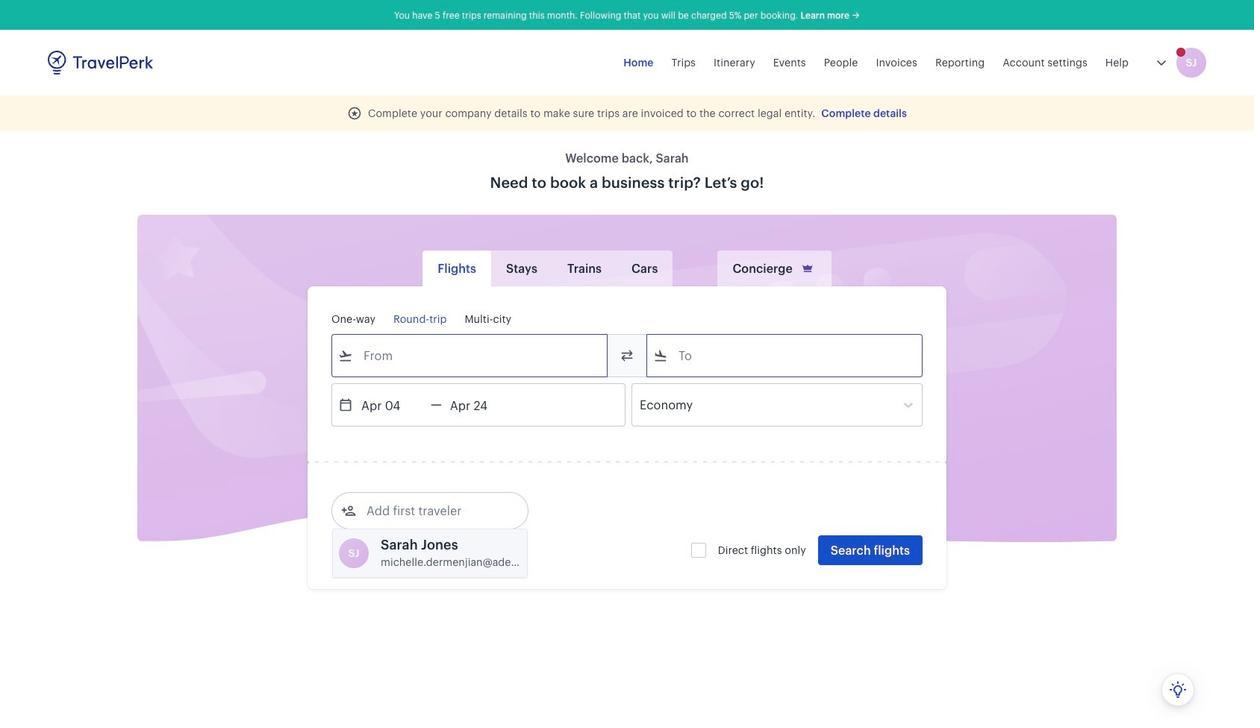 Task type: vqa. For each thing, say whether or not it's contained in the screenshot.
RETURN text field at the left of the page
yes



Task type: describe. For each thing, give the bounding box(es) containing it.
Add first traveler search field
[[356, 499, 511, 523]]

To search field
[[668, 344, 903, 368]]



Task type: locate. For each thing, give the bounding box(es) containing it.
Depart text field
[[353, 384, 431, 426]]

From search field
[[353, 344, 588, 368]]

Return text field
[[442, 384, 519, 426]]



